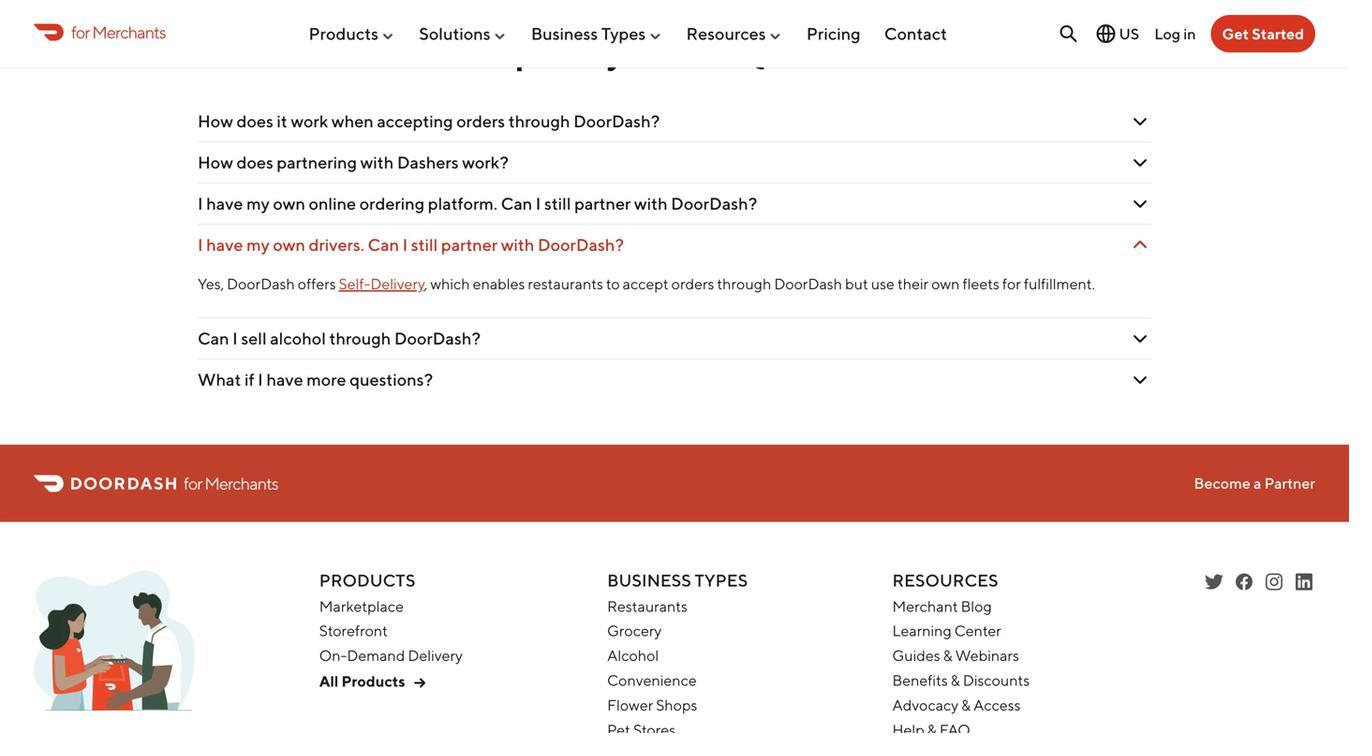 Task type: locate. For each thing, give the bounding box(es) containing it.
my left online
[[247, 194, 270, 214]]

can down work?
[[501, 194, 533, 214]]

1 does from the top
[[237, 111, 274, 131]]

twitter image
[[1204, 571, 1226, 594]]

1 vertical spatial orders
[[672, 275, 715, 293]]

2 does from the top
[[237, 153, 274, 173]]

marketplace
[[319, 598, 404, 616]]

orders
[[457, 111, 505, 131], [672, 275, 715, 293]]

2 horizontal spatial can
[[501, 194, 533, 214]]

restaurants grocery alcohol convenience flower shops
[[608, 598, 698, 715]]

storefront
[[319, 623, 388, 640]]

orders up work?
[[457, 111, 505, 131]]

2 vertical spatial for
[[184, 474, 202, 494]]

1 vertical spatial through
[[717, 275, 772, 293]]

learning center link
[[893, 623, 1002, 640]]

1 doordash from the left
[[227, 275, 295, 293]]

can left sell on the left of page
[[198, 329, 229, 349]]

1 horizontal spatial partner
[[575, 194, 631, 214]]

1 vertical spatial with
[[635, 194, 668, 214]]

0 vertical spatial with
[[361, 153, 394, 173]]

partner
[[1265, 475, 1316, 493]]

chevron down image for i have my own drivers. can i still partner with doordash?
[[1130, 234, 1152, 257]]

to
[[606, 275, 620, 293]]

0 vertical spatial still
[[545, 194, 571, 214]]

my left drivers.
[[247, 235, 270, 255]]

become a partner
[[1195, 475, 1316, 493]]

does
[[237, 111, 274, 131], [237, 153, 274, 173]]

delivery down i have my own drivers. can i still partner with doordash?
[[371, 275, 425, 293]]

0 vertical spatial merchants
[[92, 22, 166, 42]]

products
[[309, 24, 379, 44], [319, 571, 416, 591], [342, 673, 405, 691]]

more
[[307, 370, 346, 390]]

,
[[425, 275, 428, 293]]

1 horizontal spatial doordash
[[775, 275, 843, 293]]

1 vertical spatial my
[[247, 235, 270, 255]]

1 how from the top
[[198, 111, 233, 131]]

delivery inside marketplace storefront on-demand delivery
[[408, 647, 463, 665]]

contact link
[[885, 16, 948, 51]]

does left partnering
[[237, 153, 274, 173]]

use
[[872, 275, 895, 293]]

all
[[319, 673, 339, 691]]

own right their
[[932, 275, 960, 293]]

3 chevron down image from the top
[[1130, 193, 1152, 215]]

1 horizontal spatial for
[[184, 474, 202, 494]]

1 vertical spatial how
[[198, 153, 233, 173]]

0 horizontal spatial types
[[602, 24, 646, 44]]

doordash right the "yes,"
[[227, 275, 295, 293]]

own left online
[[273, 194, 306, 214]]

1 chevron down image from the top
[[1130, 110, 1152, 133]]

us
[[1120, 25, 1140, 43]]

2 how from the top
[[198, 153, 233, 173]]

2 vertical spatial chevron down image
[[1130, 193, 1152, 215]]

through
[[509, 111, 570, 131], [717, 275, 772, 293], [329, 329, 391, 349]]

1 vertical spatial chevron down image
[[1130, 328, 1152, 350]]

0 vertical spatial own
[[273, 194, 306, 214]]

blog
[[961, 598, 993, 616]]

0 horizontal spatial resources
[[687, 24, 766, 44]]

0 vertical spatial types
[[602, 24, 646, 44]]

doordash?
[[574, 111, 660, 131], [671, 194, 758, 214], [538, 235, 624, 255], [395, 329, 481, 349]]

self-
[[339, 275, 371, 293]]

with up enables
[[501, 235, 535, 255]]

types
[[602, 24, 646, 44], [695, 571, 748, 591]]

linkedin link
[[1294, 571, 1316, 594]]

for merchants
[[71, 22, 166, 42], [184, 474, 278, 494]]

2 vertical spatial have
[[267, 370, 303, 390]]

2 chevron down image from the top
[[1130, 152, 1152, 174]]

partner up to
[[575, 194, 631, 214]]

resources
[[687, 24, 766, 44], [893, 571, 999, 591]]

own
[[273, 194, 306, 214], [273, 235, 306, 255], [932, 275, 960, 293]]

chevron down image
[[1130, 110, 1152, 133], [1130, 152, 1152, 174], [1130, 193, 1152, 215]]

1 my from the top
[[247, 194, 270, 214]]

with
[[361, 153, 394, 173], [635, 194, 668, 214], [501, 235, 535, 255]]

0 horizontal spatial orders
[[457, 111, 505, 131]]

all products
[[319, 673, 405, 691]]

2 horizontal spatial for
[[1003, 275, 1022, 293]]

0 vertical spatial how
[[198, 111, 233, 131]]

own left drivers.
[[273, 235, 306, 255]]

sell
[[241, 329, 267, 349]]

products down demand on the left bottom of the page
[[342, 673, 405, 691]]

0 vertical spatial my
[[247, 194, 270, 214]]

0 horizontal spatial for merchants
[[71, 22, 166, 42]]

instagram image
[[1264, 571, 1286, 594]]

started
[[1253, 25, 1305, 43]]

restaurants
[[528, 275, 604, 293]]

merchant blog link
[[893, 598, 993, 616]]

1 vertical spatial delivery
[[408, 647, 463, 665]]

products up when
[[309, 24, 379, 44]]

2 horizontal spatial through
[[717, 275, 772, 293]]

3 chevron down image from the top
[[1130, 369, 1152, 392]]

1 horizontal spatial still
[[545, 194, 571, 214]]

resources link
[[687, 16, 783, 51]]

merchant blog learning center guides & webinars benefits & discounts advocacy & access
[[893, 598, 1030, 715]]

0 horizontal spatial doordash
[[227, 275, 295, 293]]

my
[[247, 194, 270, 214], [247, 235, 270, 255]]

2 vertical spatial &
[[962, 697, 971, 715]]

0 vertical spatial have
[[206, 194, 243, 214]]

1 horizontal spatial business
[[608, 571, 692, 591]]

with up ordering
[[361, 153, 394, 173]]

can up self-delivery link
[[368, 235, 399, 255]]

delivery up "arrow right" icon
[[408, 647, 463, 665]]

online
[[309, 194, 356, 214]]

1 vertical spatial for
[[1003, 275, 1022, 293]]

get started button
[[1212, 15, 1316, 52]]

have for i have my own online ordering platform. can i still partner with doordash?
[[206, 194, 243, 214]]

chevron down image for i
[[1130, 193, 1152, 215]]

1 vertical spatial partner
[[441, 235, 498, 255]]

1 vertical spatial for merchants
[[184, 474, 278, 494]]

chevron down image
[[1130, 234, 1152, 257], [1130, 328, 1152, 350], [1130, 369, 1152, 392]]

0 vertical spatial chevron down image
[[1130, 234, 1152, 257]]

still up the ,
[[411, 235, 438, 255]]

1 horizontal spatial merchants
[[205, 474, 278, 494]]

& down benefits & discounts link
[[962, 697, 971, 715]]

work
[[291, 111, 328, 131]]

questions?
[[350, 370, 433, 390]]

partnering
[[277, 153, 357, 173]]

0 vertical spatial delivery
[[371, 275, 425, 293]]

delivery for demand
[[408, 647, 463, 665]]

0 vertical spatial does
[[237, 111, 274, 131]]

alcohol link
[[608, 647, 659, 665]]

business
[[531, 24, 598, 44], [608, 571, 692, 591]]

2 vertical spatial chevron down image
[[1130, 369, 1152, 392]]

demand
[[347, 647, 405, 665]]

0 vertical spatial chevron down image
[[1130, 110, 1152, 133]]

can
[[501, 194, 533, 214], [368, 235, 399, 255], [198, 329, 229, 349]]

0 horizontal spatial for
[[71, 22, 90, 42]]

business types
[[531, 24, 646, 44], [608, 571, 748, 591]]

1 vertical spatial chevron down image
[[1130, 152, 1152, 174]]

1 vertical spatial still
[[411, 235, 438, 255]]

0 horizontal spatial business
[[531, 24, 598, 44]]

i
[[198, 194, 203, 214], [536, 194, 541, 214], [198, 235, 203, 255], [403, 235, 408, 255], [233, 329, 238, 349], [258, 370, 263, 390]]

1 vertical spatial have
[[206, 235, 243, 255]]

still up restaurants
[[545, 194, 571, 214]]

2 vertical spatial through
[[329, 329, 391, 349]]

orders right 'accept'
[[672, 275, 715, 293]]

1 chevron down image from the top
[[1130, 234, 1152, 257]]

0 vertical spatial orders
[[457, 111, 505, 131]]

1 vertical spatial own
[[273, 235, 306, 255]]

1 horizontal spatial resources
[[893, 571, 999, 591]]

0 vertical spatial products
[[309, 24, 379, 44]]

partner down platform.
[[441, 235, 498, 255]]

1 vertical spatial types
[[695, 571, 748, 591]]

platform.
[[428, 194, 498, 214]]

for
[[71, 22, 90, 42], [1003, 275, 1022, 293], [184, 474, 202, 494]]

have
[[206, 194, 243, 214], [206, 235, 243, 255], [267, 370, 303, 390]]

work?
[[462, 153, 509, 173]]

1 vertical spatial merchants
[[205, 474, 278, 494]]

0 vertical spatial for
[[71, 22, 90, 42]]

1 horizontal spatial with
[[501, 235, 535, 255]]

& down learning center link
[[944, 647, 953, 665]]

own for online
[[273, 194, 306, 214]]

2 my from the top
[[247, 235, 270, 255]]

1 horizontal spatial through
[[509, 111, 570, 131]]

0 vertical spatial business types
[[531, 24, 646, 44]]

grocery
[[608, 623, 662, 640]]

grocery link
[[608, 623, 662, 640]]

products up marketplace link
[[319, 571, 416, 591]]

0 horizontal spatial still
[[411, 235, 438, 255]]

2 chevron down image from the top
[[1130, 328, 1152, 350]]

with up yes, doordash offers self-delivery , which enables restaurants to accept orders through doordash but use their own fleets for fulfillment.
[[635, 194, 668, 214]]

0 horizontal spatial partner
[[441, 235, 498, 255]]

0 horizontal spatial merchants
[[92, 22, 166, 42]]

& down guides & webinars link
[[951, 672, 961, 690]]

0 vertical spatial partner
[[575, 194, 631, 214]]

2 vertical spatial can
[[198, 329, 229, 349]]

1 vertical spatial does
[[237, 153, 274, 173]]

offers
[[298, 275, 336, 293]]

doordash left but
[[775, 275, 843, 293]]

1 vertical spatial can
[[368, 235, 399, 255]]

1 horizontal spatial types
[[695, 571, 748, 591]]

0 horizontal spatial with
[[361, 153, 394, 173]]

0 vertical spatial can
[[501, 194, 533, 214]]

does left "it"
[[237, 111, 274, 131]]

doordash
[[227, 275, 295, 293], [775, 275, 843, 293]]



Task type: describe. For each thing, give the bounding box(es) containing it.
what
[[198, 370, 241, 390]]

shops
[[656, 697, 698, 715]]

chevron down image for what if i have more questions?
[[1130, 369, 1152, 392]]

1 horizontal spatial orders
[[672, 275, 715, 293]]

it
[[277, 111, 288, 131]]

how for how does partnering with dashers work?
[[198, 153, 233, 173]]

1 vertical spatial resources
[[893, 571, 999, 591]]

get
[[1223, 25, 1250, 43]]

log
[[1155, 25, 1181, 42]]

advocacy
[[893, 697, 959, 715]]

fulfillment.
[[1024, 275, 1096, 293]]

fleets
[[963, 275, 1000, 293]]

drivers.
[[309, 235, 365, 255]]

how for how does it work when accepting orders through doordash?
[[198, 111, 233, 131]]

0 vertical spatial &
[[944, 647, 953, 665]]

contact
[[885, 24, 948, 44]]

frequently asked questions
[[451, 32, 899, 72]]

pricing
[[807, 24, 861, 44]]

restaurants link
[[608, 598, 688, 616]]

restaurants
[[608, 598, 688, 616]]

in
[[1184, 25, 1197, 42]]

ordering
[[360, 194, 425, 214]]

0 horizontal spatial can
[[198, 329, 229, 349]]

globe line image
[[1095, 22, 1118, 45]]

i have my own drivers. can i still partner with doordash?
[[198, 235, 624, 255]]

get started
[[1223, 25, 1305, 43]]

benefits & discounts link
[[893, 672, 1030, 690]]

but
[[846, 275, 869, 293]]

have for i have my own drivers. can i still partner with doordash?
[[206, 235, 243, 255]]

convenience link
[[608, 672, 697, 690]]

linkedin image
[[1294, 571, 1316, 594]]

a
[[1254, 475, 1262, 493]]

my for online
[[247, 194, 270, 214]]

facebook link
[[1234, 571, 1256, 594]]

merchant
[[893, 598, 959, 616]]

which
[[431, 275, 470, 293]]

for merchants link
[[34, 19, 166, 45]]

yes,
[[198, 275, 224, 293]]

1 vertical spatial &
[[951, 672, 961, 690]]

products link
[[309, 16, 396, 51]]

1 vertical spatial business
[[608, 571, 692, 591]]

accepting
[[377, 111, 453, 131]]

webinars
[[956, 647, 1020, 665]]

when
[[332, 111, 374, 131]]

their
[[898, 275, 929, 293]]

does for partnering
[[237, 153, 274, 173]]

does for it
[[237, 111, 274, 131]]

0 vertical spatial for merchants
[[71, 22, 166, 42]]

own for drivers.
[[273, 235, 306, 255]]

yes, doordash offers self-delivery , which enables restaurants to accept orders through doordash but use their own fleets for fulfillment.
[[198, 275, 1096, 293]]

flower shops link
[[608, 697, 698, 715]]

access
[[974, 697, 1021, 715]]

solutions link
[[419, 16, 508, 51]]

1 vertical spatial business types
[[608, 571, 748, 591]]

marketplace storefront on-demand delivery
[[319, 598, 463, 665]]

marketplace link
[[319, 598, 404, 616]]

i have my own online ordering platform. can i still partner with doordash?
[[198, 194, 758, 214]]

0 vertical spatial through
[[509, 111, 570, 131]]

what if i have more questions?
[[198, 370, 433, 390]]

2 vertical spatial with
[[501, 235, 535, 255]]

enables
[[473, 275, 525, 293]]

chevron down image for can i sell alcohol through doordash?
[[1130, 328, 1152, 350]]

arrow right image
[[408, 673, 431, 695]]

chevron down image for doordash?
[[1130, 110, 1152, 133]]

2 doordash from the left
[[775, 275, 843, 293]]

frequently
[[451, 32, 624, 72]]

become
[[1195, 475, 1251, 493]]

become a partner link
[[1195, 475, 1316, 493]]

1 vertical spatial products
[[319, 571, 416, 591]]

2 vertical spatial products
[[342, 673, 405, 691]]

how does it work when accepting orders through doordash?
[[198, 111, 660, 131]]

learning
[[893, 623, 952, 640]]

guides & webinars link
[[893, 647, 1020, 665]]

0 horizontal spatial through
[[329, 329, 391, 349]]

benefits
[[893, 672, 948, 690]]

self-delivery link
[[339, 275, 425, 293]]

instagram link
[[1264, 571, 1286, 594]]

convenience
[[608, 672, 697, 690]]

solutions
[[419, 24, 491, 44]]

0 vertical spatial resources
[[687, 24, 766, 44]]

how does partnering with dashers work?
[[198, 153, 509, 173]]

dashers
[[397, 153, 459, 173]]

on-demand delivery link
[[319, 647, 463, 665]]

log in
[[1155, 25, 1197, 42]]

alcohol
[[270, 329, 326, 349]]

asked
[[631, 32, 730, 72]]

doordash for merchants image
[[34, 571, 195, 722]]

business types link
[[531, 16, 663, 51]]

storefront link
[[319, 623, 388, 640]]

advocacy & access link
[[893, 697, 1021, 715]]

on-
[[319, 647, 347, 665]]

0 vertical spatial business
[[531, 24, 598, 44]]

delivery for self-
[[371, 275, 425, 293]]

my for drivers.
[[247, 235, 270, 255]]

twitter link
[[1204, 571, 1226, 594]]

flower
[[608, 697, 654, 715]]

2 vertical spatial own
[[932, 275, 960, 293]]

if
[[245, 370, 255, 390]]

guides
[[893, 647, 941, 665]]

discounts
[[963, 672, 1030, 690]]

1 horizontal spatial for merchants
[[184, 474, 278, 494]]

log in link
[[1155, 25, 1197, 42]]

1 horizontal spatial can
[[368, 235, 399, 255]]

2 horizontal spatial with
[[635, 194, 668, 214]]

facebook image
[[1234, 571, 1256, 594]]

can i sell alcohol through doordash?
[[198, 329, 481, 349]]

center
[[955, 623, 1002, 640]]

accept
[[623, 275, 669, 293]]

questions
[[737, 32, 899, 72]]



